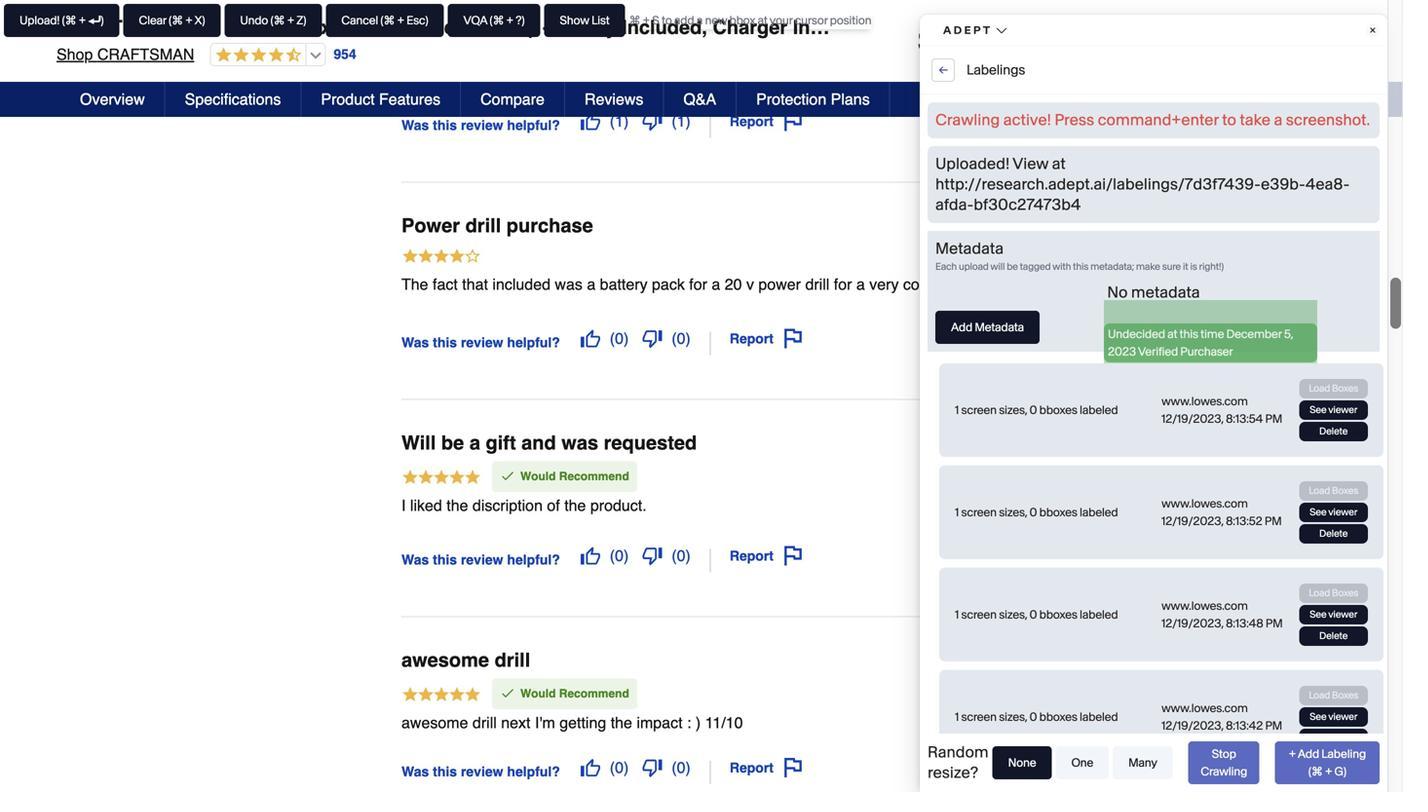 Task type: vqa. For each thing, say whether or not it's contained in the screenshot.
'more' to the right
no



Task type: describe. For each thing, give the bounding box(es) containing it.
impact
[[637, 714, 683, 732]]

would for be
[[520, 470, 556, 483]]

this one s a christmas gift, i don't know how well it works yet, so i can't really write a review on it yet.
[[402, 40, 1070, 85]]

reviews button
[[565, 82, 664, 117]]

included,
[[622, 16, 707, 38]]

this for will
[[433, 552, 457, 568]]

6,
[[1161, 671, 1171, 685]]

plans
[[831, 90, 870, 108]]

( 0 ) for thumb up icon
[[610, 759, 629, 777]]

3 verified purchaser from the top
[[1132, 494, 1227, 508]]

thumb down image
[[643, 329, 662, 348]]

2023 inside isaiah december 6, 2023
[[1174, 671, 1200, 685]]

add to cart button
[[1089, 15, 1347, 67]]

would for drill
[[520, 687, 556, 701]]

4 stars image
[[402, 247, 481, 268]]

2 horizontal spatial i
[[853, 40, 858, 58]]

this for awesome
[[433, 764, 457, 780]]

awesome for awesome drill next i'm getting the impact : ) 11/10
[[402, 714, 468, 732]]

1 report from the top
[[730, 113, 774, 129]]

0 horizontal spatial i
[[402, 497, 406, 515]]

q&a button
[[664, 82, 737, 117]]

thumb up image for power drill purchase
[[581, 329, 600, 348]]

recommend for will be a gift and was requested
[[559, 470, 629, 483]]

power
[[402, 214, 460, 237]]

1 ( 1 ) from the left
[[610, 112, 629, 130]]

3 verified purchaser icon image from the top
[[1112, 493, 1128, 509]]

cordless
[[393, 16, 477, 38]]

will be a gift and was requested
[[402, 432, 697, 454]]

thumb up image
[[581, 758, 600, 778]]

the
[[402, 275, 428, 293]]

that
[[462, 275, 488, 293]]

( 0 ) for thumb down image corresponding to will be a gift and was requested
[[672, 547, 691, 565]]

december for december 5, 2023
[[1104, 1, 1158, 15]]

purchaser for the fact that included was a battery pack for a 20 v power drill for a very competitive price
[[1174, 277, 1227, 291]]

helpful? for will
[[507, 552, 560, 568]]

overview button
[[60, 82, 165, 117]]

5,
[[1161, 1, 1171, 15]]

liked
[[410, 497, 442, 515]]

a right .
[[978, 40, 986, 58]]

product features
[[321, 90, 441, 108]]

competitive
[[903, 275, 982, 293]]

purchase
[[507, 214, 593, 237]]

thumb down image for will be a gift and was requested
[[643, 546, 662, 566]]

volt
[[254, 16, 288, 38]]

( 0 ) for thumb down icon on the top left
[[672, 329, 691, 347]]

max
[[294, 16, 332, 38]]

20
[[725, 275, 742, 293]]

a right s
[[478, 40, 486, 58]]

helpful? for awesome
[[507, 764, 560, 780]]

a left very
[[857, 275, 865, 293]]

3 verified from the top
[[1132, 494, 1171, 508]]

a left battery
[[587, 275, 596, 293]]

christmas
[[491, 40, 561, 58]]

1/2-
[[337, 16, 371, 38]]

next
[[501, 714, 531, 732]]

be
[[441, 432, 464, 454]]

product features button
[[302, 82, 461, 117]]

in
[[371, 16, 388, 38]]

flag image for ( 0 )
[[784, 758, 803, 778]]

59
[[933, 25, 964, 57]]

reviews
[[585, 90, 644, 108]]

protection plans button
[[737, 82, 890, 117]]

flag image for power drill purchase
[[784, 329, 803, 348]]

a left 20
[[712, 275, 721, 293]]

v
[[747, 275, 754, 293]]

purchaser for this one s a christmas gift, i don't know how well it works yet, so i can't really write a review on it yet.
[[1174, 42, 1227, 55]]

1 this from the top
[[433, 117, 457, 133]]

to
[[1210, 32, 1225, 50]]

report for awesome drill
[[730, 760, 774, 776]]

and
[[522, 432, 556, 454]]

2 ( 1 ) from the left
[[672, 112, 691, 130]]

gift,
[[565, 40, 590, 58]]

really
[[899, 40, 936, 58]]

2 it from the left
[[1062, 40, 1070, 58]]

1 for from the left
[[689, 275, 708, 293]]

1 vertical spatial was
[[562, 432, 598, 454]]

4.5 stars image
[[211, 47, 302, 65]]

awesome for awesome drill
[[402, 649, 489, 671]]

charger
[[713, 16, 788, 38]]

verified purchaser icon image for the fact that included was a battery pack for a 20 v power drill for a very competitive price
[[1112, 276, 1128, 292]]

report button for awesome drill
[[723, 751, 810, 785]]

isaiah
[[1104, 648, 1143, 664]]

1 report button from the top
[[723, 105, 810, 138]]

$ 59 . 00
[[918, 25, 1002, 57]]

verified for this one s a christmas gift, i don't know how well it works yet, so i can't really write a review on it yet.
[[1132, 42, 1171, 55]]

0 horizontal spatial the
[[447, 497, 468, 515]]

so
[[833, 40, 849, 58]]

20-
[[225, 16, 254, 38]]

tj6047
[[1104, 214, 1150, 229]]

verified purchaser for the fact that included was a battery pack for a 20 v power drill for a very competitive price
[[1132, 277, 1227, 291]]

add
[[1175, 32, 1206, 50]]

overview
[[80, 90, 145, 108]]

1 it from the left
[[746, 40, 754, 58]]

requested
[[604, 432, 697, 454]]

isaiah december 6, 2023
[[1104, 648, 1200, 685]]

very
[[870, 275, 899, 293]]

product
[[321, 90, 375, 108]]

12,
[[1161, 454, 1178, 468]]

954
[[334, 46, 356, 62]]

shop
[[57, 45, 93, 63]]

2 for from the left
[[834, 275, 852, 293]]

was this review helpful? for power
[[402, 335, 560, 350]]

craftsman v20 20-volt max 1/2-in cordless drill (1-battery included, charger included)
[[57, 16, 880, 38]]

thumb down image for awesome drill
[[643, 758, 662, 778]]

fact
[[433, 275, 458, 293]]

was this review helpful? for will
[[402, 552, 560, 568]]

drill right the power
[[805, 275, 830, 293]]

protection plans
[[756, 90, 870, 108]]

a right be
[[470, 432, 480, 454]]

drill for awesome drill
[[495, 649, 530, 671]]

battery
[[600, 275, 648, 293]]

5 stars image for will
[[402, 468, 481, 489]]

00
[[971, 25, 1002, 57]]

1 helpful? from the top
[[507, 117, 560, 133]]

( 0 ) for will be a gift and was requested's thumb up image
[[610, 547, 629, 565]]

works
[[758, 40, 799, 58]]

3 purchaser from the top
[[1174, 494, 1227, 508]]



Task type: locate. For each thing, give the bounding box(es) containing it.
verified down the tj6047
[[1132, 277, 1171, 291]]

1 vertical spatial flag image
[[784, 758, 803, 778]]

1 vertical spatial awesome
[[402, 714, 468, 732]]

0 vertical spatial thumb down image
[[643, 111, 662, 131]]

drill for power drill purchase
[[465, 214, 501, 237]]

2 this from the top
[[433, 335, 457, 350]]

3 stars image
[[402, 12, 481, 32]]

5 stars image for awesome
[[402, 686, 481, 707]]

1 down q&a
[[677, 112, 686, 130]]

verified purchaser icon image for this one s a christmas gift, i don't know how well it works yet, so i can't really write a review on it yet.
[[1112, 41, 1128, 56]]

write
[[940, 40, 973, 58]]

verified
[[1132, 42, 1171, 55], [1132, 277, 1171, 291], [1132, 494, 1171, 508]]

1 thumb down image from the top
[[643, 111, 662, 131]]

helpful? down compare button
[[507, 117, 560, 133]]

would up the i'm
[[520, 687, 556, 701]]

the for drill
[[611, 714, 632, 732]]

11/10
[[705, 714, 743, 732]]

5 stars image
[[402, 468, 481, 489], [402, 686, 481, 707]]

recommend for awesome drill
[[559, 687, 629, 701]]

flag image
[[784, 329, 803, 348], [784, 546, 803, 566]]

0 horizontal spatial ( 1 )
[[610, 112, 629, 130]]

1 awesome from the top
[[402, 649, 489, 671]]

0 vertical spatial recommend
[[559, 470, 629, 483]]

verified purchaser down the tj6047
[[1132, 277, 1227, 291]]

flag image
[[784, 111, 803, 131], [784, 758, 803, 778]]

2 vertical spatial verified
[[1132, 494, 1171, 508]]

2 verified from the top
[[1132, 277, 1171, 291]]

price
[[987, 275, 1020, 293]]

verified purchaser icon image down december 12, 2023
[[1112, 493, 1128, 509]]

0 vertical spatial awesome
[[402, 649, 489, 671]]

shop craftsman
[[57, 45, 194, 63]]

1 horizontal spatial the
[[564, 497, 586, 515]]

would
[[520, 470, 556, 483], [520, 687, 556, 701]]

verified purchaser for this one s a christmas gift, i don't know how well it works yet, so i can't really write a review on it yet.
[[1132, 42, 1227, 55]]

was this review helpful? down 'next' in the left bottom of the page
[[402, 764, 560, 780]]

0 vertical spatial would
[[520, 470, 556, 483]]

battery
[[549, 16, 617, 38]]

4 report button from the top
[[723, 751, 810, 785]]

was right and in the left bottom of the page
[[562, 432, 598, 454]]

i'm
[[535, 714, 555, 732]]

compare
[[481, 90, 545, 108]]

was this review helpful?
[[402, 117, 560, 133], [402, 335, 560, 350], [402, 552, 560, 568], [402, 764, 560, 780]]

verified purchaser down 5,
[[1132, 42, 1227, 55]]

2 helpful? from the top
[[507, 335, 560, 350]]

1 vertical spatial verified
[[1132, 277, 1171, 291]]

thumb up image
[[581, 111, 600, 131], [581, 329, 600, 348], [581, 546, 600, 566]]

2 1 from the left
[[677, 112, 686, 130]]

report button for will be a gift and was requested
[[723, 539, 810, 572]]

getting
[[560, 714, 606, 732]]

specifications button
[[165, 82, 302, 117]]

2023 right the 6,
[[1174, 671, 1200, 685]]

was
[[555, 275, 583, 293], [562, 432, 598, 454]]

2 report from the top
[[730, 331, 774, 346]]

1 horizontal spatial it
[[1062, 40, 1070, 58]]

1 vertical spatial flag image
[[784, 546, 803, 566]]

december left 5,
[[1104, 1, 1158, 15]]

specifications
[[185, 90, 281, 108]]

december down isaiah
[[1104, 671, 1158, 685]]

how
[[682, 40, 710, 58]]

0 vertical spatial verified purchaser icon image
[[1112, 41, 1128, 56]]

3 report from the top
[[730, 548, 774, 564]]

review down that
[[461, 335, 503, 350]]

drill up checkmark icon
[[495, 649, 530, 671]]

i liked the discription of the product.
[[402, 497, 647, 515]]

december inside isaiah december 6, 2023
[[1104, 671, 1158, 685]]

4 helpful? from the top
[[507, 764, 560, 780]]

discription
[[473, 497, 543, 515]]

thumb up image left thumb down icon on the top left
[[581, 329, 600, 348]]

december for december 12, 2023
[[1104, 454, 1158, 468]]

awesome drill next i'm getting the impact : ) 11/10
[[402, 714, 743, 732]]

2 purchaser from the top
[[1174, 277, 1227, 291]]

1 was from the top
[[402, 117, 429, 133]]

1 vertical spatial thumb up image
[[581, 329, 600, 348]]

recommend
[[559, 470, 629, 483], [559, 687, 629, 701]]

i right 'so'
[[853, 40, 858, 58]]

3 helpful? from the top
[[507, 552, 560, 568]]

2 thumb down image from the top
[[643, 546, 662, 566]]

craftsman up overview button
[[97, 45, 194, 63]]

2 verified purchaser from the top
[[1132, 277, 1227, 291]]

1 flag image from the top
[[784, 329, 803, 348]]

review down the compare
[[461, 117, 503, 133]]

of
[[547, 497, 560, 515]]

december left 12,
[[1104, 454, 1158, 468]]

1 vertical spatial 5 stars image
[[402, 686, 481, 707]]

( 1 ) down q&a
[[672, 112, 691, 130]]

1 horizontal spatial for
[[834, 275, 852, 293]]

2 awesome from the top
[[402, 714, 468, 732]]

2 was this review helpful? from the top
[[402, 335, 560, 350]]

drill for awesome drill next i'm getting the impact : ) 11/10
[[473, 714, 497, 732]]

3 december from the top
[[1104, 671, 1158, 685]]

would recommend for drill
[[520, 687, 629, 701]]

review down discription
[[461, 552, 503, 568]]

included
[[493, 275, 551, 293]]

2 vertical spatial purchaser
[[1174, 494, 1227, 508]]

protection
[[756, 90, 827, 108]]

this for power
[[433, 335, 457, 350]]

2 report button from the top
[[723, 322, 810, 355]]

4 was this review helpful? from the top
[[402, 764, 560, 780]]

0 horizontal spatial for
[[689, 275, 708, 293]]

1 december from the top
[[1104, 1, 1158, 15]]

1 vertical spatial 2023
[[1181, 454, 1207, 468]]

( 1 ) down reviews
[[610, 112, 629, 130]]

1 vertical spatial thumb down image
[[643, 546, 662, 566]]

1 purchaser from the top
[[1174, 42, 1227, 55]]

2 december from the top
[[1104, 454, 1158, 468]]

included)
[[793, 16, 880, 38]]

for left very
[[834, 275, 852, 293]]

december
[[1104, 1, 1158, 15], [1104, 454, 1158, 468], [1104, 671, 1158, 685]]

0 vertical spatial verified
[[1132, 42, 1171, 55]]

craftsman
[[57, 16, 180, 38], [97, 45, 194, 63]]

( 0 ) for thumb up image corresponding to power drill purchase
[[610, 329, 629, 347]]

0 vertical spatial flag image
[[784, 111, 803, 131]]

2 thumb up image from the top
[[581, 329, 600, 348]]

the
[[447, 497, 468, 515], [564, 497, 586, 515], [611, 714, 632, 732]]

2 would from the top
[[520, 687, 556, 701]]

flag image for will be a gift and was requested
[[784, 546, 803, 566]]

was for awesome drill
[[402, 764, 429, 780]]

drill right the power on the left top of page
[[465, 214, 501, 237]]

0 vertical spatial thumb up image
[[581, 111, 600, 131]]

december 12, 2023
[[1104, 454, 1207, 468]]

drill
[[465, 214, 501, 237], [805, 275, 830, 293], [495, 649, 530, 671], [473, 714, 497, 732]]

1 down reviews
[[615, 112, 624, 130]]

report button
[[723, 105, 810, 138], [723, 322, 810, 355], [723, 539, 810, 572], [723, 751, 810, 785]]

for right the pack
[[689, 275, 708, 293]]

1 vertical spatial craftsman
[[97, 45, 194, 63]]

1 verified purchaser icon image from the top
[[1112, 41, 1128, 56]]

2 would recommend from the top
[[520, 687, 629, 701]]

pack
[[652, 275, 685, 293]]

thumb up image down reviews
[[581, 111, 600, 131]]

yet.
[[402, 67, 427, 85]]

checkmark image
[[500, 686, 516, 701]]

i left liked
[[402, 497, 406, 515]]

0 vertical spatial verified purchaser
[[1132, 42, 1227, 55]]

2 vertical spatial thumb up image
[[581, 546, 600, 566]]

add to cart
[[1175, 32, 1260, 50]]

recommend up getting at the bottom
[[559, 687, 629, 701]]

2 flag image from the top
[[784, 546, 803, 566]]

helpful? for power
[[507, 335, 560, 350]]

it right on
[[1062, 40, 1070, 58]]

4 this from the top
[[433, 764, 457, 780]]

1 vertical spatial would recommend
[[520, 687, 629, 701]]

1 flag image from the top
[[784, 111, 803, 131]]

verified for the fact that included was a battery pack for a 20 v power drill for a very competitive price
[[1132, 277, 1171, 291]]

will
[[402, 432, 436, 454]]

2023 for december 12, 2023
[[1181, 454, 1207, 468]]

was for power drill purchase
[[402, 335, 429, 350]]

1 would from the top
[[520, 470, 556, 483]]

one
[[435, 40, 461, 58]]

1 verified from the top
[[1132, 42, 1171, 55]]

can't
[[862, 40, 895, 58]]

0 vertical spatial flag image
[[784, 329, 803, 348]]

1 would recommend from the top
[[520, 470, 629, 483]]

thumb down image down the impact
[[643, 758, 662, 778]]

review down 'next' in the left bottom of the page
[[461, 764, 503, 780]]

verified down december 12, 2023
[[1132, 494, 1171, 508]]

0 vertical spatial december
[[1104, 1, 1158, 15]]

1 horizontal spatial ( 1 )
[[672, 112, 691, 130]]

1 vertical spatial verified purchaser
[[1132, 277, 1227, 291]]

know
[[641, 40, 678, 58]]

:
[[687, 714, 691, 732]]

(1-
[[526, 16, 549, 38]]

1 recommend from the top
[[559, 470, 629, 483]]

2 vertical spatial verified purchaser
[[1132, 494, 1227, 508]]

3 this from the top
[[433, 552, 457, 568]]

this
[[433, 117, 457, 133], [433, 335, 457, 350], [433, 552, 457, 568], [433, 764, 457, 780]]

0 horizontal spatial 1
[[615, 112, 624, 130]]

helpful? down the i liked the discription of the product.
[[507, 552, 560, 568]]

1 was this review helpful? from the top
[[402, 117, 560, 133]]

the right liked
[[447, 497, 468, 515]]

a
[[478, 40, 486, 58], [978, 40, 986, 58], [587, 275, 596, 293], [712, 275, 721, 293], [857, 275, 865, 293], [470, 432, 480, 454]]

2 horizontal spatial the
[[611, 714, 632, 732]]

3 report button from the top
[[723, 539, 810, 572]]

was right the included
[[555, 275, 583, 293]]

this
[[402, 40, 431, 58]]

1 vertical spatial december
[[1104, 454, 1158, 468]]

report
[[730, 113, 774, 129], [730, 331, 774, 346], [730, 548, 774, 564], [730, 760, 774, 776]]

verified purchaser down 12,
[[1132, 494, 1227, 508]]

would recommend up awesome drill next i'm getting the impact : ) 11/10 in the bottom of the page
[[520, 687, 629, 701]]

would recommend up of
[[520, 470, 629, 483]]

1 thumb up image from the top
[[581, 111, 600, 131]]

drill
[[482, 16, 520, 38]]

2 recommend from the top
[[559, 687, 629, 701]]

3 was this review helpful? from the top
[[402, 552, 560, 568]]

product.
[[590, 497, 647, 515]]

2 5 stars image from the top
[[402, 686, 481, 707]]

helpful? down the i'm
[[507, 764, 560, 780]]

2 flag image from the top
[[784, 758, 803, 778]]

2023 for december 5, 2023
[[1174, 1, 1200, 15]]

0 vertical spatial craftsman
[[57, 16, 180, 38]]

1 5 stars image from the top
[[402, 468, 481, 489]]

1
[[615, 112, 624, 130], [677, 112, 686, 130]]

v20
[[185, 16, 220, 38]]

was for will be a gift and was requested
[[402, 552, 429, 568]]

drill left 'next' in the left bottom of the page
[[473, 714, 497, 732]]

0 vertical spatial was
[[555, 275, 583, 293]]

( 0 ) for awesome drill thumb down image
[[672, 759, 691, 777]]

december 5, 2023
[[1104, 1, 1200, 15]]

thumb down image down product.
[[643, 546, 662, 566]]

3 thumb up image from the top
[[581, 546, 600, 566]]

0 vertical spatial purchaser
[[1174, 42, 1227, 55]]

it down charger
[[746, 40, 754, 58]]

1 vertical spatial purchaser
[[1174, 277, 1227, 291]]

yet,
[[803, 40, 828, 58]]

4 was from the top
[[402, 764, 429, 780]]

thumb down image
[[643, 111, 662, 131], [643, 546, 662, 566], [643, 758, 662, 778]]

0 vertical spatial 5 stars image
[[402, 468, 481, 489]]

(
[[610, 112, 615, 130], [672, 112, 677, 130], [610, 329, 615, 347], [672, 329, 677, 347], [610, 547, 615, 565], [672, 547, 677, 565], [610, 759, 615, 777], [672, 759, 677, 777]]

compare button
[[461, 82, 565, 117]]

verified purchaser icon image down december 5, 2023
[[1112, 41, 1128, 56]]

report for power drill purchase
[[730, 331, 774, 346]]

1 1 from the left
[[615, 112, 624, 130]]

helpful? down the included
[[507, 335, 560, 350]]

$
[[918, 25, 933, 57]]

3 was from the top
[[402, 552, 429, 568]]

craftsman up shop craftsman on the left of page
[[57, 16, 180, 38]]

5 stars image down awesome drill
[[402, 686, 481, 707]]

recommend up product.
[[559, 470, 629, 483]]

report for will be a gift and was requested
[[730, 548, 774, 564]]

1 vertical spatial would
[[520, 687, 556, 701]]

review for power drill purchase
[[461, 335, 503, 350]]

would recommend
[[520, 470, 629, 483], [520, 687, 629, 701]]

thumb up image for will be a gift and was requested
[[581, 546, 600, 566]]

0 horizontal spatial it
[[746, 40, 754, 58]]

awesome drill
[[402, 649, 530, 671]]

0 vertical spatial would recommend
[[520, 470, 629, 483]]

the right of
[[564, 497, 586, 515]]

the for be
[[564, 497, 586, 515]]

arrow up image
[[1311, 137, 1326, 153]]

2 vertical spatial thumb down image
[[643, 758, 662, 778]]

the left the impact
[[611, 714, 632, 732]]

power drill purchase
[[402, 214, 593, 237]]

was this review helpful? for awesome
[[402, 764, 560, 780]]

verified purchaser icon image down the tj6047
[[1112, 276, 1128, 292]]

don't
[[603, 40, 637, 58]]

thumb down image down reviews
[[643, 111, 662, 131]]

4 report from the top
[[730, 760, 774, 776]]

well
[[715, 40, 742, 58]]

verified purchaser icon image
[[1112, 41, 1128, 56], [1112, 276, 1128, 292], [1112, 493, 1128, 509]]

features
[[379, 90, 441, 108]]

2023 right 5,
[[1174, 1, 1200, 15]]

1 horizontal spatial i
[[595, 40, 599, 58]]

was this review helpful? down that
[[402, 335, 560, 350]]

2023 right 12,
[[1181, 454, 1207, 468]]

3 thumb down image from the top
[[643, 758, 662, 778]]

i right gift,
[[595, 40, 599, 58]]

gift
[[486, 432, 516, 454]]

report button for power drill purchase
[[723, 322, 810, 355]]

verified purchaser
[[1132, 42, 1227, 55], [1132, 277, 1227, 291], [1132, 494, 1227, 508]]

power
[[759, 275, 801, 293]]

2 vertical spatial december
[[1104, 671, 1158, 685]]

thumb up image down product.
[[581, 546, 600, 566]]

s
[[466, 40, 473, 58]]

2 was from the top
[[402, 335, 429, 350]]

was this review helpful? down discription
[[402, 552, 560, 568]]

review inside this one s a christmas gift, i don't know how well it works yet, so i can't really write a review on it yet.
[[991, 40, 1036, 58]]

verified left add
[[1132, 42, 1171, 55]]

1 vertical spatial verified purchaser icon image
[[1112, 276, 1128, 292]]

q&a
[[684, 90, 717, 108]]

2 vertical spatial verified purchaser icon image
[[1112, 493, 1128, 509]]

2 verified purchaser icon image from the top
[[1112, 276, 1128, 292]]

2 vertical spatial 2023
[[1174, 671, 1200, 685]]

cart
[[1229, 32, 1260, 50]]

1 vertical spatial recommend
[[559, 687, 629, 701]]

review left on
[[991, 40, 1036, 58]]

review for will be a gift and was requested
[[461, 552, 503, 568]]

review
[[991, 40, 1036, 58], [461, 117, 503, 133], [461, 335, 503, 350], [461, 552, 503, 568], [461, 764, 503, 780]]

5 stars image up liked
[[402, 468, 481, 489]]

1 verified purchaser from the top
[[1132, 42, 1227, 55]]

flag image for ( 1 )
[[784, 111, 803, 131]]

2023
[[1174, 1, 1200, 15], [1181, 454, 1207, 468], [1174, 671, 1200, 685]]

review for awesome drill
[[461, 764, 503, 780]]

0 vertical spatial 2023
[[1174, 1, 1200, 15]]

would recommend for be
[[520, 470, 629, 483]]

i
[[595, 40, 599, 58], [853, 40, 858, 58], [402, 497, 406, 515]]

was this review helpful? down the compare
[[402, 117, 560, 133]]

would right checkmark image at left bottom
[[520, 470, 556, 483]]

checkmark image
[[500, 468, 516, 484]]

1 horizontal spatial 1
[[677, 112, 686, 130]]



